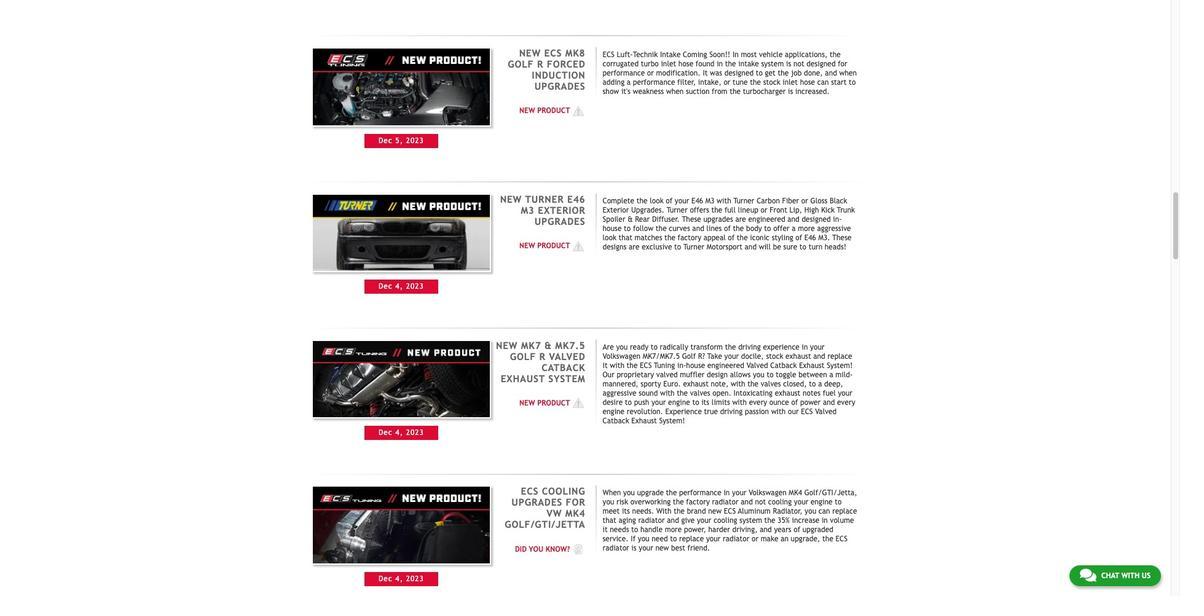 Task type: locate. For each thing, give the bounding box(es) containing it.
2 vertical spatial exhaust
[[631, 416, 657, 425]]

1 vertical spatial for
[[566, 497, 585, 508]]

0 horizontal spatial its
[[622, 507, 630, 516]]

golf/gti/jetta,
[[804, 489, 857, 498]]

dec 4, 2023
[[379, 282, 424, 291], [379, 429, 424, 437], [379, 575, 424, 583]]

aggressive down mannered, at the bottom right of page
[[603, 389, 637, 397]]

for up start
[[838, 60, 847, 68]]

your inside complete the look of your e46 m3 with turner carbon fiber or gloss black exterior upgrades. turner offers the full lineup or front lip, high kick trunk spoiler & rear diffuser. these upgrades are engineered and designed in- house to follow the curves and lines of the body to offer a more aggressive look that matches the factory appeal of the iconic styling of e46 m3. these designs are exclusive to turner motorsport and will be sure to turn heads!
[[675, 197, 689, 205]]

with inside complete the look of your e46 m3 with turner carbon fiber or gloss black exterior upgrades. turner offers the full lineup or front lip, high kick trunk spoiler & rear diffuser. these upgrades are engineered and designed in- house to follow the curves and lines of the body to offer a more aggressive look that matches the factory appeal of the iconic styling of e46 m3. these designs are exclusive to turner motorsport and will be sure to turn heads!
[[717, 197, 731, 205]]

performance
[[603, 69, 645, 77], [633, 78, 675, 87], [679, 489, 721, 498]]

1 vertical spatial driving
[[720, 407, 743, 416]]

4, down 'ecs cooling upgrades for vw mk4 golf/gti/jetta' image
[[395, 575, 403, 583]]

1 4, from the top
[[395, 282, 403, 291]]

stock
[[763, 78, 780, 87], [766, 352, 783, 361]]

offers
[[690, 206, 709, 214]]

volume
[[830, 517, 854, 525]]

m3 inside new turner e46 m3 exterior upgrades
[[521, 205, 535, 216]]

these down offers
[[682, 215, 701, 224]]

4 dec from the top
[[379, 575, 393, 583]]

between
[[799, 370, 827, 379]]

4 image
[[570, 240, 585, 252], [570, 397, 585, 410]]

4 2023 from the top
[[406, 575, 424, 583]]

dec 4, 2023 link for new mk7 & mk7.5 golf r valved catback exhaust system
[[312, 340, 491, 440]]

0 vertical spatial 4,
[[395, 282, 403, 291]]

engineered up "design"
[[707, 361, 744, 370]]

inlet
[[661, 60, 676, 68], [783, 78, 798, 87]]

aggressive inside are you ready to radically transform the driving experience in your volkswagen mk7/mk7.5 golf r? take your docile, stock exhaust and replace it with the ecs tuning in-house engineered valved catback exhaust system! our proprietary valved muffler design allows you to toggle between a mild- mannered, sporty euro. exhaust note, with the valves closed, to a deep, aggressive sound with the valves open. intoxicating exhaust notes fuel your desire to push your engine to its limits with every ounce of power and every engine revolution. experience true driving passion with our ecs valved catback exhaust system!
[[603, 389, 637, 397]]

0 horizontal spatial &
[[545, 340, 552, 351]]

new product
[[519, 107, 570, 115], [519, 242, 570, 250], [519, 399, 570, 407]]

it inside when you upgrade the performance in your volkswagen mk4 golf/gti/jetta, you risk overworking the factory radiator and not cooling your engine to meet its needs. with the brand new ecs aluminum radiator, you can replace that aging radiator and give your cooling system the 35% increase in volume it needs to handle more power, harder driving, and years of upgraded service. if you need to replace your radiator or make an upgrade, the ecs radiator is your new best friend.
[[603, 526, 608, 534]]

0 vertical spatial dec 4, 2023
[[379, 282, 424, 291]]

with
[[717, 197, 731, 205], [610, 361, 624, 370], [731, 380, 745, 388], [660, 389, 675, 397], [732, 398, 747, 407], [771, 407, 786, 416], [1121, 572, 1140, 580]]

is down if
[[631, 544, 637, 553]]

proprietary
[[617, 370, 654, 379]]

valved down power
[[815, 407, 837, 416]]

dec inside dec 5, 2023 link
[[379, 136, 393, 145]]

factory
[[678, 233, 701, 242], [686, 498, 710, 507]]

1 horizontal spatial &
[[628, 215, 633, 224]]

and up start
[[825, 69, 837, 77]]

exhaust down mk7
[[501, 373, 545, 384]]

valved up system
[[549, 351, 585, 362]]

overworking
[[630, 498, 671, 507]]

1 vertical spatial system
[[739, 517, 762, 525]]

replace
[[828, 352, 852, 361], [832, 507, 857, 516], [679, 535, 704, 544]]

radiator
[[712, 498, 739, 507], [638, 517, 665, 525], [723, 535, 749, 544], [603, 544, 629, 553]]

new product for r
[[519, 399, 570, 407]]

2 every from the left
[[837, 398, 855, 407]]

4, for ecs cooling upgrades for vw mk4 golf/gti/jetta
[[395, 575, 403, 583]]

when up start
[[839, 69, 857, 77]]

engineered inside are you ready to radically transform the driving experience in your volkswagen mk7/mk7.5 golf r? take your docile, stock exhaust and replace it with the ecs tuning in-house engineered valved catback exhaust system! our proprietary valved muffler design allows you to toggle between a mild- mannered, sporty euro. exhaust note, with the valves closed, to a deep, aggressive sound with the valves open. intoxicating exhaust notes fuel your desire to push your engine to its limits with every ounce of power and every engine revolution. experience true driving passion with our ecs valved catback exhaust system!
[[707, 361, 744, 370]]

comments image
[[1080, 568, 1096, 583]]

that
[[619, 233, 632, 242], [603, 517, 616, 525]]

its
[[701, 398, 709, 407], [622, 507, 630, 516]]

1 vertical spatial these
[[832, 233, 852, 242]]

more up need
[[665, 526, 682, 534]]

limits
[[712, 398, 730, 407]]

0 vertical spatial performance
[[603, 69, 645, 77]]

1 vertical spatial its
[[622, 507, 630, 516]]

dec for new turner e46 m3 exterior upgrades
[[379, 282, 393, 291]]

look
[[650, 197, 664, 205], [603, 233, 616, 242]]

aging
[[619, 517, 636, 525]]

1 horizontal spatial its
[[701, 398, 709, 407]]

exhaust inside new mk7 & mk7.5 golf r valved catback exhaust system
[[501, 373, 545, 384]]

its up true
[[701, 398, 709, 407]]

with up our
[[610, 361, 624, 370]]

1 horizontal spatial engineered
[[748, 215, 785, 224]]

golf left "r?"
[[682, 352, 696, 361]]

performance down corrugated
[[603, 69, 645, 77]]

exterior inside new turner e46 m3 exterior upgrades
[[538, 205, 585, 216]]

and
[[825, 69, 837, 77], [787, 215, 799, 224], [692, 224, 704, 233], [745, 243, 757, 251], [813, 352, 825, 361], [823, 398, 835, 407], [741, 498, 753, 507], [667, 517, 679, 525], [760, 526, 772, 534]]

0 vertical spatial look
[[650, 197, 664, 205]]

exclusive
[[642, 243, 672, 251]]

1 vertical spatial stock
[[766, 352, 783, 361]]

0 vertical spatial aggressive
[[817, 224, 851, 233]]

0 vertical spatial these
[[682, 215, 701, 224]]

mannered,
[[603, 380, 638, 388]]

tune
[[733, 78, 748, 87]]

exhaust down the muffler
[[683, 380, 709, 388]]

0 vertical spatial engine
[[668, 398, 690, 407]]

dec 4, 2023 link for ecs cooling upgrades for vw mk4 golf/gti/jetta
[[312, 486, 491, 586]]

new ecs mk8 golf r forced induction upgrades image
[[312, 47, 491, 126]]

e46 up offers
[[691, 197, 703, 205]]

its up aging
[[622, 507, 630, 516]]

& inside complete the look of your e46 m3 with turner carbon fiber or gloss black exterior upgrades. turner offers the full lineup or front lip, high kick trunk spoiler & rear diffuser. these upgrades are engineered and designed in- house to follow the curves and lines of the body to offer a more aggressive look that matches the factory appeal of the iconic styling of e46 m3. these designs are exclusive to turner motorsport and will be sure to turn heads!
[[628, 215, 633, 224]]

3 dec from the top
[[379, 429, 393, 437]]

system! down experience
[[659, 416, 685, 425]]

chat with us
[[1101, 572, 1151, 580]]

replace up mild-
[[828, 352, 852, 361]]

3 new product from the top
[[519, 399, 570, 407]]

stock down the experience
[[766, 352, 783, 361]]

0 vertical spatial it
[[603, 361, 608, 370]]

e46 up turn
[[804, 233, 816, 242]]

engineered
[[748, 215, 785, 224], [707, 361, 744, 370]]

4 image
[[570, 105, 585, 117]]

valved down docile,
[[747, 361, 768, 370]]

3 4, from the top
[[395, 575, 403, 583]]

dec down new mk7 & mk7.5 golf r valved catback exhaust system image
[[379, 429, 393, 437]]

1 horizontal spatial cooling
[[768, 498, 792, 507]]

new turner e46 m3 exterior upgrades
[[500, 193, 585, 227]]

house inside are you ready to radically transform the driving experience in your volkswagen mk7/mk7.5 golf r? take your docile, stock exhaust and replace it with the ecs tuning in-house engineered valved catback exhaust system! our proprietary valved muffler design allows you to toggle between a mild- mannered, sporty euro. exhaust note, with the valves closed, to a deep, aggressive sound with the valves open. intoxicating exhaust notes fuel your desire to push your engine to its limits with every ounce of power and every engine revolution. experience true driving passion with our ecs valved catback exhaust system!
[[686, 361, 705, 370]]

2 product from the top
[[537, 242, 570, 250]]

not up job
[[793, 60, 804, 68]]

0 horizontal spatial m3
[[521, 205, 535, 216]]

2023 down 'ecs cooling upgrades for vw mk4 golf/gti/jetta' image
[[406, 575, 424, 583]]

2 horizontal spatial engine
[[811, 498, 833, 507]]

dec down new turner e46 m3 exterior upgrades image on the top left of the page
[[379, 282, 393, 291]]

dec 4, 2023 link for new turner e46 m3 exterior upgrades
[[312, 193, 491, 294]]

mk4 right vw
[[565, 508, 585, 519]]

dec 4, 2023 down new turner e46 m3 exterior upgrades image on the top left of the page
[[379, 282, 424, 291]]

0 vertical spatial that
[[619, 233, 632, 242]]

2 4, from the top
[[395, 429, 403, 437]]

1 every from the left
[[749, 398, 767, 407]]

4 image down system
[[570, 397, 585, 410]]

new
[[519, 47, 541, 58], [519, 107, 535, 115], [500, 193, 522, 205], [519, 242, 535, 250], [496, 340, 518, 351], [519, 399, 535, 407]]

give
[[681, 517, 695, 525]]

designed
[[807, 60, 836, 68], [725, 69, 754, 77], [802, 215, 831, 224]]

a inside complete the look of your e46 m3 with turner carbon fiber or gloss black exterior upgrades. turner offers the full lineup or front lip, high kick trunk spoiler & rear diffuser. these upgrades are engineered and designed in- house to follow the curves and lines of the body to offer a more aggressive look that matches the factory appeal of the iconic styling of e46 m3. these designs are exclusive to turner motorsport and will be sure to turn heads!
[[792, 224, 796, 233]]

upgrade
[[637, 489, 664, 498]]

upgrades inside new turner e46 m3 exterior upgrades
[[535, 216, 585, 227]]

catback down desire
[[603, 416, 629, 425]]

0 vertical spatial is
[[786, 60, 791, 68]]

upgraded
[[803, 526, 833, 534]]

weakness
[[633, 87, 664, 96]]

1 vertical spatial 4,
[[395, 429, 403, 437]]

2 dec 4, 2023 link from the top
[[312, 340, 491, 440]]

exterior inside complete the look of your e46 m3 with turner carbon fiber or gloss black exterior upgrades. turner offers the full lineup or front lip, high kick trunk spoiler & rear diffuser. these upgrades are engineered and designed in- house to follow the curves and lines of the body to offer a more aggressive look that matches the factory appeal of the iconic styling of e46 m3. these designs are exclusive to turner motorsport and will be sure to turn heads!
[[603, 206, 629, 214]]

1 product from the top
[[537, 107, 570, 115]]

not
[[793, 60, 804, 68], [755, 498, 766, 507]]

system
[[548, 373, 585, 384]]

dec 4, 2023 down new mk7 & mk7.5 golf r valved catback exhaust system image
[[379, 429, 424, 437]]

2 dec from the top
[[379, 282, 393, 291]]

dec
[[379, 136, 393, 145], [379, 282, 393, 291], [379, 429, 393, 437], [379, 575, 393, 583]]

3 2023 from the top
[[406, 429, 424, 437]]

factory inside when you upgrade the performance in your volkswagen mk4 golf/gti/jetta, you risk overworking the factory radiator and not cooling your engine to meet its needs. with the brand new ecs aluminum radiator, you can replace that aging radiator and give your cooling system the 35% increase in volume it needs to handle more power, harder driving, and years of upgraded service. if you need to replace your radiator or make an upgrade, the ecs radiator is your new best friend.
[[686, 498, 710, 507]]

are down lineup
[[735, 215, 746, 224]]

0 horizontal spatial hose
[[678, 60, 693, 68]]

radiator down driving,
[[723, 535, 749, 544]]

2023 down new turner e46 m3 exterior upgrades image on the top left of the page
[[406, 282, 424, 291]]

0 vertical spatial its
[[701, 398, 709, 407]]

2 2023 from the top
[[406, 282, 424, 291]]

coming
[[683, 50, 707, 59]]

driving down limits
[[720, 407, 743, 416]]

& inside new mk7 & mk7.5 golf r valved catback exhaust system
[[545, 340, 552, 351]]

valved inside new mk7 & mk7.5 golf r valved catback exhaust system
[[549, 351, 585, 362]]

in inside ecs luft-technik intake coming soon!!   in most vehicle applications, the corrugated turbo inlet hose found in the intake system is not designed for performance or modification. it was designed to get the job done, and when adding a performance filter, intake, or tune the stock inlet hose can start to show it's weakness when suction from the turbocharger is increased.
[[717, 60, 723, 68]]

0 horizontal spatial are
[[629, 243, 640, 251]]

ecs left cooling
[[521, 486, 539, 497]]

& right mk7
[[545, 340, 552, 351]]

0 horizontal spatial inlet
[[661, 60, 676, 68]]

designed down high at the top
[[802, 215, 831, 224]]

a up deep,
[[829, 370, 833, 379]]

0 vertical spatial replace
[[828, 352, 852, 361]]

exhaust
[[786, 352, 811, 361], [683, 380, 709, 388], [775, 389, 800, 397]]

every up passion
[[749, 398, 767, 407]]

1 horizontal spatial in-
[[833, 215, 842, 224]]

and down "with"
[[667, 517, 679, 525]]

ecs up corrugated
[[603, 50, 615, 59]]

a up it's
[[627, 78, 631, 87]]

1 horizontal spatial more
[[798, 224, 815, 233]]

product
[[537, 107, 570, 115], [537, 242, 570, 250], [537, 399, 570, 407]]

diffuser.
[[652, 215, 680, 224]]

3 dec 4, 2023 from the top
[[379, 575, 424, 583]]

0 horizontal spatial in-
[[677, 361, 686, 370]]

0 vertical spatial r
[[537, 58, 544, 69]]

2 vertical spatial designed
[[802, 215, 831, 224]]

1 horizontal spatial volkswagen
[[749, 489, 787, 498]]

4 image for new mk7 & mk7.5 golf r valved catback exhaust system
[[570, 397, 585, 410]]

exterior left spoiler
[[538, 205, 585, 216]]

1 horizontal spatial these
[[832, 233, 852, 242]]

for inside ecs cooling upgrades for vw mk4 golf/gti/jetta
[[566, 497, 585, 508]]

0 vertical spatial valves
[[761, 380, 781, 388]]

a right offer
[[792, 224, 796, 233]]

1 vertical spatial exhaust
[[683, 380, 709, 388]]

more inside when you upgrade the performance in your volkswagen mk4 golf/gti/jetta, you risk overworking the factory radiator and not cooling your engine to meet its needs. with the brand new ecs aluminum radiator, you can replace that aging radiator and give your cooling system the 35% increase in volume it needs to handle more power, harder driving, and years of upgraded service. if you need to replace your radiator or make an upgrade, the ecs radiator is your new best friend.
[[665, 526, 682, 534]]

1 vertical spatial can
[[819, 507, 830, 516]]

open.
[[713, 389, 731, 397]]

in- inside are you ready to radically transform the driving experience in your volkswagen mk7/mk7.5 golf r? take your docile, stock exhaust and replace it with the ecs tuning in-house engineered valved catback exhaust system! our proprietary valved muffler design allows you to toggle between a mild- mannered, sporty euro. exhaust note, with the valves closed, to a deep, aggressive sound with the valves open. intoxicating exhaust notes fuel your desire to push your engine to its limits with every ounce of power and every engine revolution. experience true driving passion with our ecs valved catback exhaust system!
[[677, 361, 686, 370]]

1 4 image from the top
[[570, 240, 585, 252]]

turner
[[525, 193, 564, 205], [733, 197, 754, 205], [667, 206, 688, 214], [683, 243, 704, 251]]

lineup
[[738, 206, 758, 214]]

or down driving,
[[752, 535, 758, 544]]

performance inside when you upgrade the performance in your volkswagen mk4 golf/gti/jetta, you risk overworking the factory radiator and not cooling your engine to meet its needs. with the brand new ecs aluminum radiator, you can replace that aging radiator and give your cooling system the 35% increase in volume it needs to handle more power, harder driving, and years of upgraded service. if you need to replace your radiator or make an upgrade, the ecs radiator is your new best friend.
[[679, 489, 721, 498]]

needs.
[[632, 507, 654, 516]]

will
[[759, 243, 771, 251]]

to left turn
[[800, 243, 806, 251]]

2 vertical spatial upgrades
[[512, 497, 562, 508]]

radiator down service.
[[603, 544, 629, 553]]

years
[[774, 526, 791, 534]]

complete
[[603, 197, 634, 205]]

your down need
[[639, 544, 653, 553]]

1 horizontal spatial e46
[[691, 197, 703, 205]]

be
[[773, 243, 781, 251]]

1 vertical spatial cooling
[[714, 517, 737, 525]]

golf inside new mk7 & mk7.5 golf r valved catback exhaust system
[[510, 351, 536, 362]]

2 dec 4, 2023 from the top
[[379, 429, 424, 437]]

factory inside complete the look of your e46 m3 with turner carbon fiber or gloss black exterior upgrades. turner offers the full lineup or front lip, high kick trunk spoiler & rear diffuser. these upgrades are engineered and designed in- house to follow the curves and lines of the body to offer a more aggressive look that matches the factory appeal of the iconic styling of e46 m3. these designs are exclusive to turner motorsport and will be sure to turn heads!
[[678, 233, 701, 242]]

system! up mild-
[[827, 361, 853, 370]]

1 vertical spatial hose
[[800, 78, 815, 87]]

1 2023 from the top
[[406, 136, 424, 145]]

ecs inside ecs luft-technik intake coming soon!!   in most vehicle applications, the corrugated turbo inlet hose found in the intake system is not designed for performance or modification. it was designed to get the job done, and when adding a performance filter, intake, or tune the stock inlet hose can start to show it's weakness when suction from the turbocharger is increased.
[[603, 50, 615, 59]]

you right are
[[616, 343, 628, 351]]

dec left 5, on the left of the page
[[379, 136, 393, 145]]

golf left 'forced' at the left top of page
[[508, 58, 534, 69]]

it up our
[[603, 361, 608, 370]]

volkswagen down are
[[603, 352, 640, 361]]

2 vertical spatial dec 4, 2023 link
[[312, 486, 491, 586]]

1 vertical spatial dec 4, 2023 link
[[312, 340, 491, 440]]

in-
[[833, 215, 842, 224], [677, 361, 686, 370]]

exhaust down the experience
[[786, 352, 811, 361]]

1 new product from the top
[[519, 107, 570, 115]]

0 vertical spatial volkswagen
[[603, 352, 640, 361]]

new product for forced
[[519, 107, 570, 115]]

0 vertical spatial dec 4, 2023 link
[[312, 193, 491, 294]]

induction
[[532, 69, 585, 80]]

risk
[[616, 498, 628, 507]]

exhaust down revolution.
[[631, 416, 657, 425]]

in- inside complete the look of your e46 m3 with turner carbon fiber or gloss black exterior upgrades. turner offers the full lineup or front lip, high kick trunk spoiler & rear diffuser. these upgrades are engineered and designed in- house to follow the curves and lines of the body to offer a more aggressive look that matches the factory appeal of the iconic styling of e46 m3. these designs are exclusive to turner motorsport and will be sure to turn heads!
[[833, 215, 842, 224]]

0 vertical spatial hose
[[678, 60, 693, 68]]

an
[[781, 535, 789, 544]]

exhaust up between
[[799, 361, 825, 370]]

1 dec from the top
[[379, 136, 393, 145]]

0 vertical spatial product
[[537, 107, 570, 115]]

0 vertical spatial upgrades
[[535, 80, 585, 92]]

look up designs in the top right of the page
[[603, 233, 616, 242]]

0 horizontal spatial engineered
[[707, 361, 744, 370]]

1 dec 4, 2023 link from the top
[[312, 193, 491, 294]]

can up upgraded
[[819, 507, 830, 516]]

applications,
[[785, 50, 828, 59]]

0 vertical spatial factory
[[678, 233, 701, 242]]

new inside new mk7 & mk7.5 golf r valved catback exhaust system
[[496, 340, 518, 351]]

1 vertical spatial mk4
[[565, 508, 585, 519]]

2 new product from the top
[[519, 242, 570, 250]]

1 vertical spatial factory
[[686, 498, 710, 507]]

performance up weakness
[[633, 78, 675, 87]]

1 horizontal spatial mk4
[[789, 489, 802, 498]]

radically
[[660, 343, 688, 351]]

0 vertical spatial mk4
[[789, 489, 802, 498]]

volkswagen inside are you ready to radically transform the driving experience in your volkswagen mk7/mk7.5 golf r? take your docile, stock exhaust and replace it with the ecs tuning in-house engineered valved catback exhaust system! our proprietary valved muffler design allows you to toggle between a mild- mannered, sporty euro. exhaust note, with the valves closed, to a deep, aggressive sound with the valves open. intoxicating exhaust notes fuel your desire to push your engine to its limits with every ounce of power and every engine revolution. experience true driving passion with our ecs valved catback exhaust system!
[[603, 352, 640, 361]]

that inside complete the look of your e46 m3 with turner carbon fiber or gloss black exterior upgrades. turner offers the full lineup or front lip, high kick trunk spoiler & rear diffuser. these upgrades are engineered and designed in- house to follow the curves and lines of the body to offer a more aggressive look that matches the factory appeal of the iconic styling of e46 m3. these designs are exclusive to turner motorsport and will be sure to turn heads!
[[619, 233, 632, 242]]

dec for ecs cooling upgrades for vw mk4 golf/gti/jetta
[[379, 575, 393, 583]]

1 vertical spatial look
[[603, 233, 616, 242]]

stock down get
[[763, 78, 780, 87]]

6 image
[[570, 544, 585, 556]]

upgrades
[[535, 80, 585, 92], [535, 216, 585, 227], [512, 497, 562, 508]]

2 it from the top
[[603, 526, 608, 534]]

0 horizontal spatial mk4
[[565, 508, 585, 519]]

0 vertical spatial in-
[[833, 215, 842, 224]]

forced
[[547, 58, 585, 69]]

ecs down power
[[801, 407, 813, 416]]

0 horizontal spatial cooling
[[714, 517, 737, 525]]

0 horizontal spatial system!
[[659, 416, 685, 425]]

0 horizontal spatial look
[[603, 233, 616, 242]]

dec for new ecs mk8 golf r forced induction upgrades
[[379, 136, 393, 145]]

1 vertical spatial that
[[603, 517, 616, 525]]

to up best
[[670, 535, 677, 544]]

transform
[[690, 343, 723, 351]]

2023 for new turner e46 m3 exterior upgrades
[[406, 282, 424, 291]]

1 vertical spatial exhaust
[[501, 373, 545, 384]]

upgrades up golf/gti/jetta
[[512, 497, 562, 508]]

valves down the muffler
[[690, 389, 710, 397]]

2 vertical spatial dec 4, 2023
[[379, 575, 424, 583]]

your up diffuser.
[[675, 197, 689, 205]]

1 dec 4, 2023 from the top
[[379, 282, 424, 291]]

1 it from the top
[[603, 361, 608, 370]]

new ecs mk8 golf r forced induction upgrades
[[508, 47, 585, 92]]

2 horizontal spatial e46
[[804, 233, 816, 242]]

the
[[830, 50, 841, 59], [725, 60, 736, 68], [778, 69, 789, 77], [750, 78, 761, 87], [730, 87, 741, 96], [637, 197, 648, 205], [711, 206, 722, 214], [656, 224, 667, 233], [733, 224, 744, 233], [664, 233, 675, 242], [737, 233, 748, 242], [725, 343, 736, 351], [627, 361, 638, 370], [747, 380, 758, 388], [677, 389, 688, 397], [666, 489, 677, 498], [673, 498, 684, 507], [674, 507, 685, 516], [764, 517, 775, 525], [822, 535, 833, 544]]

0 vertical spatial more
[[798, 224, 815, 233]]

0 horizontal spatial valved
[[549, 351, 585, 362]]

0 horizontal spatial when
[[666, 87, 684, 96]]

1 horizontal spatial house
[[686, 361, 705, 370]]

with
[[656, 507, 672, 516]]

4 image for new turner e46 m3 exterior upgrades
[[570, 240, 585, 252]]

2 vertical spatial product
[[537, 399, 570, 407]]

system inside when you upgrade the performance in your volkswagen mk4 golf/gti/jetta, you risk overworking the factory radiator and not cooling your engine to meet its needs. with the brand new ecs aluminum radiator, you can replace that aging radiator and give your cooling system the 35% increase in volume it needs to handle more power, harder driving, and years of upgraded service. if you need to replace your radiator or make an upgrade, the ecs radiator is your new best friend.
[[739, 517, 762, 525]]

2 vertical spatial engine
[[811, 498, 833, 507]]

these up 'heads!'
[[832, 233, 852, 242]]

replace down power,
[[679, 535, 704, 544]]

more inside complete the look of your e46 m3 with turner carbon fiber or gloss black exterior upgrades. turner offers the full lineup or front lip, high kick trunk spoiler & rear diffuser. these upgrades are engineered and designed in- house to follow the curves and lines of the body to offer a more aggressive look that matches the factory appeal of the iconic styling of e46 m3. these designs are exclusive to turner motorsport and will be sure to turn heads!
[[798, 224, 815, 233]]

2023 inside dec 5, 2023 link
[[406, 136, 424, 145]]

engine inside when you upgrade the performance in your volkswagen mk4 golf/gti/jetta, you risk overworking the factory radiator and not cooling your engine to meet its needs. with the brand new ecs aluminum radiator, you can replace that aging radiator and give your cooling system the 35% increase in volume it needs to handle more power, harder driving, and years of upgraded service. if you need to replace your radiator or make an upgrade, the ecs radiator is your new best friend.
[[811, 498, 833, 507]]

0 vertical spatial designed
[[807, 60, 836, 68]]

more down high at the top
[[798, 224, 815, 233]]

1 vertical spatial inlet
[[783, 78, 798, 87]]

1 vertical spatial 4 image
[[570, 397, 585, 410]]

house
[[603, 224, 622, 233], [686, 361, 705, 370]]

it up service.
[[603, 526, 608, 534]]

found
[[696, 60, 715, 68]]

1 vertical spatial not
[[755, 498, 766, 507]]

0 vertical spatial system!
[[827, 361, 853, 370]]

1 vertical spatial it
[[603, 526, 608, 534]]

1 vertical spatial in-
[[677, 361, 686, 370]]

valved
[[656, 370, 678, 379]]

1 horizontal spatial exterior
[[603, 206, 629, 214]]

0 horizontal spatial more
[[665, 526, 682, 534]]

0 horizontal spatial catback
[[542, 362, 585, 373]]

exterior up spoiler
[[603, 206, 629, 214]]

0 horizontal spatial valves
[[690, 389, 710, 397]]

ecs inside ecs cooling upgrades for vw mk4 golf/gti/jetta
[[521, 486, 539, 497]]

2 4 image from the top
[[570, 397, 585, 410]]

euro.
[[663, 380, 681, 388]]

new ecs mk8 golf r forced induction upgrades link
[[508, 47, 585, 92]]

0 vertical spatial house
[[603, 224, 622, 233]]

2 vertical spatial is
[[631, 544, 637, 553]]

3 dec 4, 2023 link from the top
[[312, 486, 491, 586]]

in down soon!!
[[717, 60, 723, 68]]

allows
[[730, 370, 751, 379]]

0 horizontal spatial that
[[603, 517, 616, 525]]

0 vertical spatial exhaust
[[786, 352, 811, 361]]

new turner e46 m3 exterior upgrades link
[[500, 193, 585, 227]]

is down job
[[788, 87, 793, 96]]

show
[[603, 87, 619, 96]]

house down spoiler
[[603, 224, 622, 233]]

1 horizontal spatial valves
[[761, 380, 781, 388]]

to left toggle at right
[[767, 370, 774, 379]]

its inside when you upgrade the performance in your volkswagen mk4 golf/gti/jetta, you risk overworking the factory radiator and not cooling your engine to meet its needs. with the brand new ecs aluminum radiator, you can replace that aging radiator and give your cooling system the 35% increase in volume it needs to handle more power, harder driving, and years of upgraded service. if you need to replace your radiator or make an upgrade, the ecs radiator is your new best friend.
[[622, 507, 630, 516]]

intake,
[[698, 78, 721, 87]]

mk4
[[789, 489, 802, 498], [565, 508, 585, 519]]

power,
[[684, 526, 706, 534]]

for inside ecs luft-technik intake coming soon!!   in most vehicle applications, the corrugated turbo inlet hose found in the intake system is not designed for performance or modification. it was designed to get the job done, and when adding a performance filter, intake, or tune the stock inlet hose can start to show it's weakness when suction from the turbocharger is increased.
[[838, 60, 847, 68]]

0 vertical spatial new
[[708, 507, 722, 516]]

look up the upgrades.
[[650, 197, 664, 205]]

harder
[[708, 526, 730, 534]]

when
[[603, 489, 621, 498]]

1 vertical spatial product
[[537, 242, 570, 250]]

aggressive up m3.
[[817, 224, 851, 233]]

3 product from the top
[[537, 399, 570, 407]]

passion
[[745, 407, 769, 416]]

cooling
[[768, 498, 792, 507], [714, 517, 737, 525]]

0 horizontal spatial exhaust
[[501, 373, 545, 384]]

needs
[[610, 526, 629, 534]]

experience
[[763, 343, 800, 351]]

product down new turner e46 m3 exterior upgrades link
[[537, 242, 570, 250]]

e46 left complete
[[567, 193, 585, 205]]

1 vertical spatial engineered
[[707, 361, 744, 370]]



Task type: vqa. For each thing, say whether or not it's contained in the screenshot.
GOLF
yes



Task type: describe. For each thing, give the bounding box(es) containing it.
2 vertical spatial exhaust
[[775, 389, 800, 397]]

mk7
[[521, 340, 541, 351]]

if
[[631, 535, 636, 544]]

your down brand
[[697, 517, 711, 525]]

ecs cooling upgrades for vw mk4 golf/gti/jetta image
[[312, 486, 491, 565]]

in up "harder" on the right bottom of the page
[[724, 489, 730, 498]]

with left us
[[1121, 572, 1140, 580]]

to up experience
[[692, 398, 699, 407]]

1 horizontal spatial system!
[[827, 361, 853, 370]]

can inside ecs luft-technik intake coming soon!!   in most vehicle applications, the corrugated turbo inlet hose found in the intake system is not designed for performance or modification. it was designed to get the job done, and when adding a performance filter, intake, or tune the stock inlet hose can start to show it's weakness when suction from the turbocharger is increased.
[[817, 78, 829, 87]]

it's
[[621, 87, 631, 96]]

of up motorsport
[[728, 233, 735, 242]]

dec 5, 2023 link
[[312, 47, 491, 148]]

product for new ecs mk8 golf r forced induction upgrades
[[537, 107, 570, 115]]

replace inside are you ready to radically transform the driving experience in your volkswagen mk7/mk7.5 golf r? take your docile, stock exhaust and replace it with the ecs tuning in-house engineered valved catback exhaust system! our proprietary valved muffler design allows you to toggle between a mild- mannered, sporty euro. exhaust note, with the valves closed, to a deep, aggressive sound with the valves open. intoxicating exhaust notes fuel your desire to push your engine to its limits with every ounce of power and every engine revolution. experience true driving passion with our ecs valved catback exhaust system!
[[828, 352, 852, 361]]

driving,
[[732, 526, 758, 534]]

1 horizontal spatial hose
[[800, 78, 815, 87]]

house inside complete the look of your e46 m3 with turner carbon fiber or gloss black exterior upgrades. turner offers the full lineup or front lip, high kick trunk spoiler & rear diffuser. these upgrades are engineered and designed in- house to follow the curves and lines of the body to offer a more aggressive look that matches the factory appeal of the iconic styling of e46 m3. these designs are exclusive to turner motorsport and will be sure to turn heads!
[[603, 224, 622, 233]]

fiber
[[782, 197, 799, 205]]

to down curves
[[674, 243, 681, 251]]

new mk7 & mk7.5 golf r valved catback exhaust system
[[496, 340, 585, 384]]

2 horizontal spatial valved
[[815, 407, 837, 416]]

and up 'make'
[[760, 526, 772, 534]]

upgrades inside new ecs mk8 golf r forced induction upgrades
[[535, 80, 585, 92]]

1 horizontal spatial inlet
[[783, 78, 798, 87]]

styling
[[772, 233, 793, 242]]

is inside when you upgrade the performance in your volkswagen mk4 golf/gti/jetta, you risk overworking the factory radiator and not cooling your engine to meet its needs. with the brand new ecs aluminum radiator, you can replace that aging radiator and give your cooling system the 35% increase in volume it needs to handle more power, harder driving, and years of upgraded service. if you need to replace your radiator or make an upgrade, the ecs radiator is your new best friend.
[[631, 544, 637, 553]]

new mk7 & mk7.5 golf r valved catback exhaust system image
[[312, 340, 491, 419]]

suction
[[686, 87, 710, 96]]

offer
[[773, 224, 790, 233]]

front
[[770, 206, 787, 214]]

or down carbon on the top right of the page
[[761, 206, 767, 214]]

was
[[710, 69, 722, 77]]

r inside new ecs mk8 golf r forced induction upgrades
[[537, 58, 544, 69]]

1 horizontal spatial exhaust
[[631, 416, 657, 425]]

high
[[804, 206, 819, 214]]

golf inside are you ready to radically transform the driving experience in your volkswagen mk7/mk7.5 golf r? take your docile, stock exhaust and replace it with the ecs tuning in-house engineered valved catback exhaust system! our proprietary valved muffler design allows you to toggle between a mild- mannered, sporty euro. exhaust note, with the valves closed, to a deep, aggressive sound with the valves open. intoxicating exhaust notes fuel your desire to push your engine to its limits with every ounce of power and every engine revolution. experience true driving passion with our ecs valved catback exhaust system!
[[682, 352, 696, 361]]

1 vertical spatial system!
[[659, 416, 685, 425]]

appeal
[[704, 233, 726, 242]]

turner inside new turner e46 m3 exterior upgrades
[[525, 193, 564, 205]]

stock inside ecs luft-technik intake coming soon!!   in most vehicle applications, the corrugated turbo inlet hose found in the intake system is not designed for performance or modification. it was designed to get the job done, and when adding a performance filter, intake, or tune the stock inlet hose can start to show it's weakness when suction from the turbocharger is increased.
[[763, 78, 780, 87]]

gloss
[[810, 197, 827, 205]]

motorsport
[[707, 243, 742, 251]]

revolution.
[[627, 407, 663, 416]]

2023 for new ecs mk8 golf r forced induction upgrades
[[406, 136, 424, 145]]

in up upgraded
[[822, 517, 828, 525]]

4, for new mk7 & mk7.5 golf r valved catback exhaust system
[[395, 429, 403, 437]]

or up high at the top
[[801, 197, 808, 205]]

golf/gti/jetta
[[505, 519, 585, 530]]

0 vertical spatial driving
[[738, 343, 761, 351]]

aluminum
[[738, 507, 771, 516]]

mk7/mk7.5
[[643, 352, 680, 361]]

and down fuel
[[823, 398, 835, 407]]

know?
[[546, 545, 570, 554]]

adding
[[603, 78, 625, 87]]

power
[[800, 398, 821, 407]]

trunk
[[837, 206, 855, 214]]

our
[[788, 407, 799, 416]]

catback inside new mk7 & mk7.5 golf r valved catback exhaust system
[[542, 362, 585, 373]]

to down golf/gti/jetta,
[[835, 498, 842, 507]]

or inside when you upgrade the performance in your volkswagen mk4 golf/gti/jetta, you risk overworking the factory radiator and not cooling your engine to meet its needs. with the brand new ecs aluminum radiator, you can replace that aging radiator and give your cooling system the 35% increase in volume it needs to handle more power, harder driving, and years of upgraded service. if you need to replace your radiator or make an upgrade, the ecs radiator is your new best friend.
[[752, 535, 758, 544]]

and up aluminum
[[741, 498, 753, 507]]

ecs inside new ecs mk8 golf r forced induction upgrades
[[544, 47, 562, 58]]

sporty
[[641, 380, 661, 388]]

e46 inside new turner e46 m3 exterior upgrades
[[567, 193, 585, 205]]

product for new mk7 & mk7.5 golf r valved catback exhaust system
[[537, 399, 570, 407]]

chat with us link
[[1069, 565, 1161, 586]]

its inside are you ready to radically transform the driving experience in your volkswagen mk7/mk7.5 golf r? take your docile, stock exhaust and replace it with the ecs tuning in-house engineered valved catback exhaust system! our proprietary valved muffler design allows you to toggle between a mild- mannered, sporty euro. exhaust note, with the valves closed, to a deep, aggressive sound with the valves open. intoxicating exhaust notes fuel your desire to push your engine to its limits with every ounce of power and every engine revolution. experience true driving passion with our ecs valved catback exhaust system!
[[701, 398, 709, 407]]

follow
[[633, 224, 653, 233]]

job
[[791, 69, 802, 77]]

and down lip,
[[787, 215, 799, 224]]

can inside when you upgrade the performance in your volkswagen mk4 golf/gti/jetta, you risk overworking the factory radiator and not cooling your engine to meet its needs. with the brand new ecs aluminum radiator, you can replace that aging radiator and give your cooling system the 35% increase in volume it needs to handle more power, harder driving, and years of upgraded service. if you need to replace your radiator or make an upgrade, the ecs radiator is your new best friend.
[[819, 507, 830, 516]]

new inside new ecs mk8 golf r forced induction upgrades
[[519, 47, 541, 58]]

of down upgrades
[[724, 224, 731, 233]]

us
[[1142, 572, 1151, 580]]

you up meet
[[603, 498, 614, 507]]

a inside ecs luft-technik intake coming soon!!   in most vehicle applications, the corrugated turbo inlet hose found in the intake system is not designed for performance or modification. it was designed to get the job done, and when adding a performance filter, intake, or tune the stock inlet hose can start to show it's weakness when suction from the turbocharger is increased.
[[627, 78, 631, 87]]

and inside ecs luft-technik intake coming soon!!   in most vehicle applications, the corrugated turbo inlet hose found in the intake system is not designed for performance or modification. it was designed to get the job done, and when adding a performance filter, intake, or tune the stock inlet hose can start to show it's weakness when suction from the turbocharger is increased.
[[825, 69, 837, 77]]

curves
[[669, 224, 690, 233]]

radiator up "harder" on the right bottom of the page
[[712, 498, 739, 507]]

deep,
[[824, 380, 843, 388]]

1 horizontal spatial catback
[[603, 416, 629, 425]]

product for new turner e46 m3 exterior upgrades
[[537, 242, 570, 250]]

and down iconic
[[745, 243, 757, 251]]

stock inside are you ready to radically transform the driving experience in your volkswagen mk7/mk7.5 golf r? take your docile, stock exhaust and replace it with the ecs tuning in-house engineered valved catback exhaust system! our proprietary valved muffler design allows you to toggle between a mild- mannered, sporty euro. exhaust note, with the valves closed, to a deep, aggressive sound with the valves open. intoxicating exhaust notes fuel your desire to push your engine to its limits with every ounce of power and every engine revolution. experience true driving passion with our ecs valved catback exhaust system!
[[766, 352, 783, 361]]

0 vertical spatial inlet
[[661, 60, 676, 68]]

your right take
[[724, 352, 739, 361]]

mk7.5
[[555, 340, 585, 351]]

ecs up proprietary
[[640, 361, 652, 370]]

to left get
[[756, 69, 763, 77]]

2 vertical spatial replace
[[679, 535, 704, 544]]

dec 4, 2023 for new mk7 & mk7.5 golf r valved catback exhaust system
[[379, 429, 424, 437]]

with down intoxicating
[[732, 398, 747, 407]]

new turner e46 m3 exterior upgrades image
[[312, 193, 491, 273]]

rear
[[635, 215, 650, 224]]

increase
[[792, 517, 820, 525]]

r?
[[698, 352, 705, 361]]

muffler
[[680, 370, 705, 379]]

soon!!
[[709, 50, 730, 59]]

dec for new mk7 & mk7.5 golf r valved catback exhaust system
[[379, 429, 393, 437]]

handle
[[640, 526, 663, 534]]

system inside ecs luft-technik intake coming soon!!   in most vehicle applications, the corrugated turbo inlet hose found in the intake system is not designed for performance or modification. it was designed to get the job done, and when adding a performance filter, intake, or tune the stock inlet hose can start to show it's weakness when suction from the turbocharger is increased.
[[761, 60, 784, 68]]

your up aluminum
[[732, 489, 747, 498]]

a down between
[[818, 380, 822, 388]]

not inside ecs luft-technik intake coming soon!!   in most vehicle applications, the corrugated turbo inlet hose found in the intake system is not designed for performance or modification. it was designed to get the job done, and when adding a performance filter, intake, or tune the stock inlet hose can start to show it's weakness when suction from the turbocharger is increased.
[[793, 60, 804, 68]]

0 vertical spatial are
[[735, 215, 746, 224]]

of up sure
[[796, 233, 802, 242]]

ecs down volume
[[836, 535, 848, 544]]

golf inside new ecs mk8 golf r forced induction upgrades
[[508, 58, 534, 69]]

to down between
[[809, 380, 816, 388]]

or up from
[[724, 78, 730, 87]]

1 horizontal spatial look
[[650, 197, 664, 205]]

1 vertical spatial performance
[[633, 78, 675, 87]]

to left push
[[625, 398, 632, 407]]

upgrade,
[[791, 535, 820, 544]]

0 vertical spatial when
[[839, 69, 857, 77]]

1 vertical spatial when
[[666, 87, 684, 96]]

your down deep,
[[838, 389, 852, 397]]

with down ounce
[[771, 407, 786, 416]]

notes
[[803, 389, 821, 397]]

4, for new turner e46 m3 exterior upgrades
[[395, 282, 403, 291]]

not inside when you upgrade the performance in your volkswagen mk4 golf/gti/jetta, you risk overworking the factory radiator and not cooling your engine to meet its needs. with the brand new ecs aluminum radiator, you can replace that aging radiator and give your cooling system the 35% increase in volume it needs to handle more power, harder driving, and years of upgraded service. if you need to replace your radiator or make an upgrade, the ecs radiator is your new best friend.
[[755, 498, 766, 507]]

engineered inside complete the look of your e46 m3 with turner carbon fiber or gloss black exterior upgrades. turner offers the full lineup or front lip, high kick trunk spoiler & rear diffuser. these upgrades are engineered and designed in- house to follow the curves and lines of the body to offer a more aggressive look that matches the factory appeal of the iconic styling of e46 m3. these designs are exclusive to turner motorsport and will be sure to turn heads!
[[748, 215, 785, 224]]

start
[[831, 78, 847, 87]]

1 vertical spatial replace
[[832, 507, 857, 516]]

you up risk
[[623, 489, 635, 498]]

filter,
[[677, 78, 696, 87]]

new product for upgrades
[[519, 242, 570, 250]]

vw
[[547, 508, 562, 519]]

to up iconic
[[764, 224, 771, 233]]

2 horizontal spatial catback
[[770, 361, 797, 370]]

of up diffuser.
[[666, 197, 673, 205]]

1 vertical spatial valves
[[690, 389, 710, 397]]

and up between
[[813, 352, 825, 361]]

1 vertical spatial is
[[788, 87, 793, 96]]

5,
[[395, 136, 403, 145]]

radiator up handle
[[638, 517, 665, 525]]

did you know?
[[515, 545, 570, 554]]

of inside when you upgrade the performance in your volkswagen mk4 golf/gti/jetta, you risk overworking the factory radiator and not cooling your engine to meet its needs. with the brand new ecs aluminum radiator, you can replace that aging radiator and give your cooling system the 35% increase in volume it needs to handle more power, harder driving, and years of upgraded service. if you need to replace your radiator or make an upgrade, the ecs radiator is your new best friend.
[[794, 526, 800, 534]]

0 horizontal spatial new
[[655, 544, 669, 553]]

1 horizontal spatial engine
[[668, 398, 690, 407]]

dec 4, 2023 for new turner e46 m3 exterior upgrades
[[379, 282, 424, 291]]

lip,
[[790, 206, 802, 214]]

you right "allows"
[[753, 370, 764, 379]]

r inside new mk7 & mk7.5 golf r valved catback exhaust system
[[539, 351, 546, 362]]

aggressive inside complete the look of your e46 m3 with turner carbon fiber or gloss black exterior upgrades. turner offers the full lineup or front lip, high kick trunk spoiler & rear diffuser. these upgrades are engineered and designed in- house to follow the curves and lines of the body to offer a more aggressive look that matches the factory appeal of the iconic styling of e46 m3. these designs are exclusive to turner motorsport and will be sure to turn heads!
[[817, 224, 851, 233]]

brand
[[687, 507, 706, 516]]

you up increase
[[805, 507, 816, 516]]

corrugated
[[603, 60, 639, 68]]

0 vertical spatial cooling
[[768, 498, 792, 507]]

experience
[[665, 407, 702, 416]]

make
[[761, 535, 778, 544]]

true
[[704, 407, 718, 416]]

sure
[[783, 243, 797, 251]]

push
[[634, 398, 649, 407]]

designed inside complete the look of your e46 m3 with turner carbon fiber or gloss black exterior upgrades. turner offers the full lineup or front lip, high kick trunk spoiler & rear diffuser. these upgrades are engineered and designed in- house to follow the curves and lines of the body to offer a more aggressive look that matches the factory appeal of the iconic styling of e46 m3. these designs are exclusive to turner motorsport and will be sure to turn heads!
[[802, 215, 831, 224]]

luft-
[[617, 50, 633, 59]]

0 horizontal spatial engine
[[603, 407, 625, 416]]

closed,
[[783, 380, 807, 388]]

dec 4, 2023 for ecs cooling upgrades for vw mk4 golf/gti/jetta
[[379, 575, 424, 583]]

to left follow
[[624, 224, 631, 233]]

upgrades
[[703, 215, 733, 224]]

2023 for ecs cooling upgrades for vw mk4 golf/gti/jetta
[[406, 575, 424, 583]]

full
[[725, 206, 736, 214]]

intoxicating
[[734, 389, 773, 397]]

iconic
[[750, 233, 770, 242]]

volkswagen inside when you upgrade the performance in your volkswagen mk4 golf/gti/jetta, you risk overworking the factory radiator and not cooling your engine to meet its needs. with the brand new ecs aluminum radiator, you can replace that aging radiator and give your cooling system the 35% increase in volume it needs to handle more power, harder driving, and years of upgraded service. if you need to replace your radiator or make an upgrade, the ecs radiator is your new best friend.
[[749, 489, 787, 498]]

1 vertical spatial are
[[629, 243, 640, 251]]

heads!
[[825, 243, 846, 251]]

your up radiator,
[[794, 498, 808, 507]]

your down "harder" on the right bottom of the page
[[706, 535, 721, 544]]

turbo
[[641, 60, 659, 68]]

ounce
[[769, 398, 789, 407]]

1 vertical spatial designed
[[725, 69, 754, 77]]

it
[[703, 69, 708, 77]]

meet
[[603, 507, 620, 516]]

it inside are you ready to radically transform the driving experience in your volkswagen mk7/mk7.5 golf r? take your docile, stock exhaust and replace it with the ecs tuning in-house engineered valved catback exhaust system! our proprietary valved muffler design allows you to toggle between a mild- mannered, sporty euro. exhaust note, with the valves closed, to a deep, aggressive sound with the valves open. intoxicating exhaust notes fuel your desire to push your engine to its limits with every ounce of power and every engine revolution. experience true driving passion with our ecs valved catback exhaust system!
[[603, 361, 608, 370]]

with down "allows"
[[731, 380, 745, 388]]

sound
[[639, 389, 658, 397]]

35%
[[778, 517, 790, 525]]

your up between
[[810, 343, 825, 351]]

to up mk7/mk7.5 on the right of page
[[651, 343, 658, 351]]

mk4 inside when you upgrade the performance in your volkswagen mk4 golf/gti/jetta, you risk overworking the factory radiator and not cooling your engine to meet its needs. with the brand new ecs aluminum radiator, you can replace that aging radiator and give your cooling system the 35% increase in volume it needs to handle more power, harder driving, and years of upgraded service. if you need to replace your radiator or make an upgrade, the ecs radiator is your new best friend.
[[789, 489, 802, 498]]

modification.
[[656, 69, 701, 77]]

to right start
[[849, 78, 856, 87]]

when you upgrade the performance in your volkswagen mk4 golf/gti/jetta, you risk overworking the factory radiator and not cooling your engine to meet its needs. with the brand new ecs aluminum radiator, you can replace that aging radiator and give your cooling system the 35% increase in volume it needs to handle more power, harder driving, and years of upgraded service. if you need to replace your radiator or make an upgrade, the ecs radiator is your new best friend.
[[603, 489, 857, 553]]

or down turbo
[[647, 69, 654, 77]]

cooling
[[542, 486, 585, 497]]

upgrades inside ecs cooling upgrades for vw mk4 golf/gti/jetta
[[512, 497, 562, 508]]

2 horizontal spatial exhaust
[[799, 361, 825, 370]]

new inside new turner e46 m3 exterior upgrades
[[500, 193, 522, 205]]

mild-
[[835, 370, 853, 379]]

increased.
[[795, 87, 830, 96]]

most
[[741, 50, 757, 59]]

black
[[830, 197, 847, 205]]

to up if
[[631, 526, 638, 534]]

2023 for new mk7 & mk7.5 golf r valved catback exhaust system
[[406, 429, 424, 437]]

1 horizontal spatial valved
[[747, 361, 768, 370]]

m3 inside complete the look of your e46 m3 with turner carbon fiber or gloss black exterior upgrades. turner offers the full lineup or front lip, high kick trunk spoiler & rear diffuser. these upgrades are engineered and designed in- house to follow the curves and lines of the body to offer a more aggressive look that matches the factory appeal of the iconic styling of e46 m3. these designs are exclusive to turner motorsport and will be sure to turn heads!
[[705, 197, 714, 205]]

spoiler
[[603, 215, 625, 224]]

ecs up "harder" on the right bottom of the page
[[724, 507, 736, 516]]

you right if
[[638, 535, 649, 544]]

in inside are you ready to radically transform the driving experience in your volkswagen mk7/mk7.5 golf r? take your docile, stock exhaust and replace it with the ecs tuning in-house engineered valved catback exhaust system! our proprietary valved muffler design allows you to toggle between a mild- mannered, sporty euro. exhaust note, with the valves closed, to a deep, aggressive sound with the valves open. intoxicating exhaust notes fuel your desire to push your engine to its limits with every ounce of power and every engine revolution. experience true driving passion with our ecs valved catback exhaust system!
[[802, 343, 808, 351]]

with down euro.
[[660, 389, 675, 397]]

m3.
[[818, 233, 830, 242]]

mk4 inside ecs cooling upgrades for vw mk4 golf/gti/jetta
[[565, 508, 585, 519]]

lines
[[707, 224, 722, 233]]

your down sound
[[651, 398, 666, 407]]

toggle
[[776, 370, 796, 379]]

and left lines
[[692, 224, 704, 233]]

that inside when you upgrade the performance in your volkswagen mk4 golf/gti/jetta, you risk overworking the factory radiator and not cooling your engine to meet its needs. with the brand new ecs aluminum radiator, you can replace that aging radiator and give your cooling system the 35% increase in volume it needs to handle more power, harder driving, and years of upgraded service. if you need to replace your radiator or make an upgrade, the ecs radiator is your new best friend.
[[603, 517, 616, 525]]

of inside are you ready to radically transform the driving experience in your volkswagen mk7/mk7.5 golf r? take your docile, stock exhaust and replace it with the ecs tuning in-house engineered valved catback exhaust system! our proprietary valved muffler design allows you to toggle between a mild- mannered, sporty euro. exhaust note, with the valves closed, to a deep, aggressive sound with the valves open. intoxicating exhaust notes fuel your desire to push your engine to its limits with every ounce of power and every engine revolution. experience true driving passion with our ecs valved catback exhaust system!
[[791, 398, 798, 407]]



